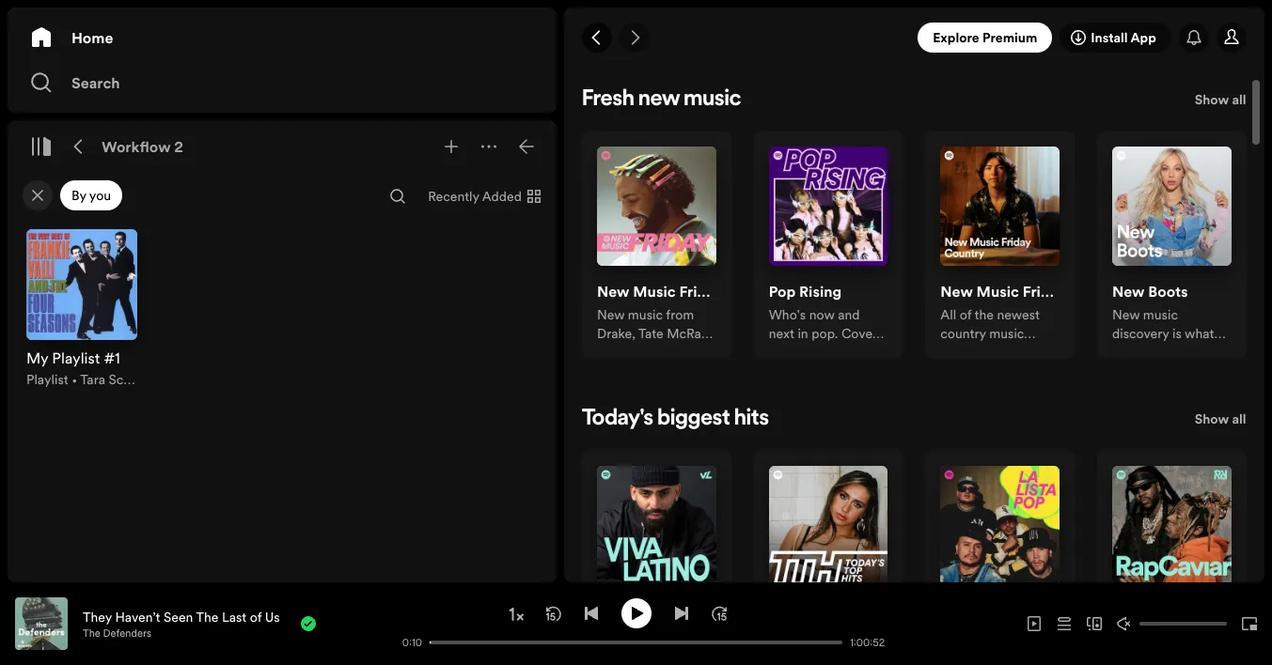 Task type: locate. For each thing, give the bounding box(es) containing it.
group
[[15, 218, 149, 401]]

the left last
[[196, 608, 219, 627]]

all inside fresh new music element
[[1233, 90, 1247, 109]]

2 all from the top
[[1233, 410, 1247, 429]]

friday inside new music friday link
[[680, 281, 723, 302]]

0:10
[[402, 636, 422, 650]]

workflow 2 button
[[98, 132, 187, 162]]

friday
[[680, 281, 723, 302], [1023, 281, 1066, 302]]

friday inside new music friday country link
[[1023, 281, 1066, 302]]

volume off image
[[1117, 617, 1132, 632]]

explore premium button
[[918, 23, 1053, 53]]

skip forward 15 seconds image
[[712, 606, 727, 621]]

new
[[597, 281, 630, 302], [941, 281, 973, 302], [1113, 281, 1145, 302]]

explore
[[933, 28, 980, 47]]

home link
[[30, 19, 534, 56]]

new boots
[[1113, 281, 1189, 302]]

friday for new music friday country
[[1023, 281, 1066, 302]]

1 vertical spatial show all
[[1195, 410, 1247, 429]]

explore premium
[[933, 28, 1038, 47]]

2 show all from the top
[[1195, 410, 1247, 429]]

home
[[71, 27, 113, 48]]

1 vertical spatial show
[[1195, 410, 1230, 429]]

now
[[810, 305, 835, 324]]

new inside "link"
[[1113, 281, 1145, 302]]

0 vertical spatial all
[[1233, 90, 1247, 109]]

2 friday from the left
[[1023, 281, 1066, 302]]

0 vertical spatial show all link
[[1195, 88, 1247, 117]]

2 horizontal spatial new
[[1113, 281, 1145, 302]]

2 new from the left
[[941, 281, 973, 302]]

friday left pop in the top right of the page
[[680, 281, 723, 302]]

main element
[[8, 8, 557, 583]]

1 vertical spatial all
[[1233, 410, 1247, 429]]

friday left country on the right of page
[[1023, 281, 1066, 302]]

none search field inside main 'element'
[[383, 182, 413, 212]]

you
[[89, 186, 111, 205]]

new
[[639, 88, 680, 111]]

the left the "defenders"
[[83, 627, 100, 641]]

today's biggest hits link
[[582, 408, 769, 431]]

group containing playlist
[[15, 218, 149, 401]]

clear filters image
[[30, 188, 45, 203]]

1 horizontal spatial friday
[[1023, 281, 1066, 302]]

biggest
[[658, 408, 731, 431]]

connect to a device image
[[1087, 617, 1102, 632]]

rising
[[800, 281, 842, 302]]

who's
[[769, 305, 806, 324]]

in
[[798, 324, 809, 343]]

1 show all link from the top
[[1195, 88, 1247, 117]]

new for new music friday
[[597, 281, 630, 302]]

le
[[769, 343, 784, 362]]

show all link
[[1195, 88, 1247, 117], [1195, 408, 1247, 436]]

1 music from the left
[[633, 281, 676, 302]]

3 new from the left
[[1113, 281, 1145, 302]]

1 new from the left
[[597, 281, 630, 302]]

2 music from the left
[[977, 281, 1020, 302]]

skip back 15 seconds image
[[546, 606, 561, 621]]

1 horizontal spatial new
[[941, 281, 973, 302]]

pop.
[[812, 324, 839, 343]]

show all inside today's biggest hits element
[[1195, 410, 1247, 429]]

show inside fresh new music element
[[1195, 90, 1230, 109]]

Recently Added, Grid view field
[[413, 182, 553, 212]]

next image
[[674, 606, 689, 621]]

1 all from the top
[[1233, 90, 1247, 109]]

install app
[[1091, 28, 1157, 47]]

show all inside fresh new music element
[[1195, 90, 1247, 109]]

show all link for music
[[1195, 88, 1247, 117]]

they haven't seen the last of us the defenders
[[83, 608, 280, 641]]

None search field
[[383, 182, 413, 212]]

search link
[[30, 64, 534, 102]]

0 vertical spatial show
[[1195, 90, 1230, 109]]

player controls element
[[18, 599, 888, 650]]

1 show from the top
[[1195, 90, 1230, 109]]

music
[[633, 281, 676, 302], [977, 281, 1020, 302]]

show inside today's biggest hits element
[[1195, 410, 1230, 429]]

all for fresh new music
[[1233, 90, 1247, 109]]

show all
[[1195, 90, 1247, 109], [1195, 410, 1247, 429]]

what's new image
[[1187, 30, 1202, 45]]

show
[[1195, 90, 1230, 109], [1195, 410, 1230, 429]]

us
[[265, 608, 280, 627]]

fresh new music link
[[582, 88, 741, 111]]

by you
[[71, 186, 111, 205]]

and
[[838, 305, 860, 324]]

0 vertical spatial show all
[[1195, 90, 1247, 109]]

search in your library image
[[390, 189, 405, 204]]

1 horizontal spatial music
[[977, 281, 1020, 302]]

go back image
[[590, 30, 605, 45]]

show for fresh new music
[[1195, 90, 1230, 109]]

the defenders link
[[83, 627, 151, 641]]

install
[[1091, 28, 1128, 47]]

group inside main 'element'
[[15, 218, 149, 401]]

today's biggest hits element
[[582, 408, 1247, 666]]

0 horizontal spatial friday
[[680, 281, 723, 302]]

all
[[1233, 90, 1247, 109], [1233, 410, 1247, 429]]

playlist •
[[26, 371, 80, 389]]

1 show all from the top
[[1195, 90, 1247, 109]]

friday for new music friday
[[680, 281, 723, 302]]

the
[[196, 608, 219, 627], [83, 627, 100, 641]]

1 vertical spatial show all link
[[1195, 408, 1247, 436]]

all inside today's biggest hits element
[[1233, 410, 1247, 429]]

seen
[[164, 608, 193, 627]]

now playing: they haven't seen the last of us by the defenders footer
[[15, 598, 385, 651]]

2 show from the top
[[1195, 410, 1230, 429]]

0 horizontal spatial new
[[597, 281, 630, 302]]

1:00:52
[[850, 636, 885, 650]]

show all link for hits
[[1195, 408, 1247, 436]]

new music friday link
[[597, 281, 723, 305]]

By you checkbox
[[60, 181, 122, 211]]

2 show all link from the top
[[1195, 408, 1247, 436]]

change speed image
[[506, 606, 525, 624]]

0 horizontal spatial music
[[633, 281, 676, 302]]

2
[[174, 136, 183, 157]]

go forward image
[[628, 30, 643, 45]]

top bar and user menu element
[[564, 8, 1265, 68]]

1 friday from the left
[[680, 281, 723, 302]]



Task type: describe. For each thing, give the bounding box(es) containing it.
pop
[[769, 281, 796, 302]]

new music friday country link
[[941, 281, 1128, 305]]

all for today's biggest hits
[[1233, 410, 1247, 429]]

show for today's biggest hits
[[1195, 410, 1230, 429]]

hits
[[735, 408, 769, 431]]

play image
[[629, 606, 644, 621]]

recently added
[[428, 187, 522, 206]]

playlist
[[26, 371, 68, 389]]

recently
[[428, 187, 479, 206]]

fresh new music element
[[582, 88, 1247, 371]]

0 horizontal spatial the
[[83, 627, 100, 641]]

1 horizontal spatial the
[[196, 608, 219, 627]]

today's
[[582, 408, 654, 431]]

previous image
[[584, 606, 599, 621]]

by
[[71, 186, 86, 205]]

show all for fresh new music
[[1195, 90, 1247, 109]]

they
[[83, 608, 112, 627]]

boots
[[1149, 281, 1189, 302]]

fresh new music
[[582, 88, 741, 111]]

cover:
[[842, 324, 881, 343]]

defenders
[[103, 627, 151, 641]]

music for new music friday country
[[977, 281, 1020, 302]]

search
[[71, 72, 120, 93]]

new for new boots
[[1113, 281, 1145, 302]]

show all for today's biggest hits
[[1195, 410, 1247, 429]]

country
[[1070, 281, 1128, 302]]

pop rising who's now and next in pop. cover: le sserafim
[[769, 281, 881, 362]]

they haven't seen the last of us link
[[83, 608, 280, 627]]

now playing view image
[[44, 607, 59, 622]]

app
[[1131, 28, 1157, 47]]

new boots link
[[1113, 281, 1189, 305]]

last
[[222, 608, 247, 627]]

added
[[482, 187, 522, 206]]

workflow 2
[[102, 136, 183, 157]]

haven't
[[115, 608, 160, 627]]

workflow
[[102, 136, 171, 157]]

new for new music friday country
[[941, 281, 973, 302]]

pop rising link
[[769, 281, 842, 305]]

music for new music friday
[[633, 281, 676, 302]]

music
[[684, 88, 741, 111]]

•
[[72, 371, 77, 389]]

premium
[[983, 28, 1038, 47]]

next
[[769, 324, 795, 343]]

today's biggest hits
[[582, 408, 769, 431]]

of
[[250, 608, 262, 627]]

sserafim
[[787, 343, 852, 362]]

new music friday
[[597, 281, 723, 302]]

fresh
[[582, 88, 635, 111]]

new music friday country
[[941, 281, 1128, 302]]

install app link
[[1060, 23, 1172, 53]]



Task type: vqa. For each thing, say whether or not it's contained in the screenshot.
The
yes



